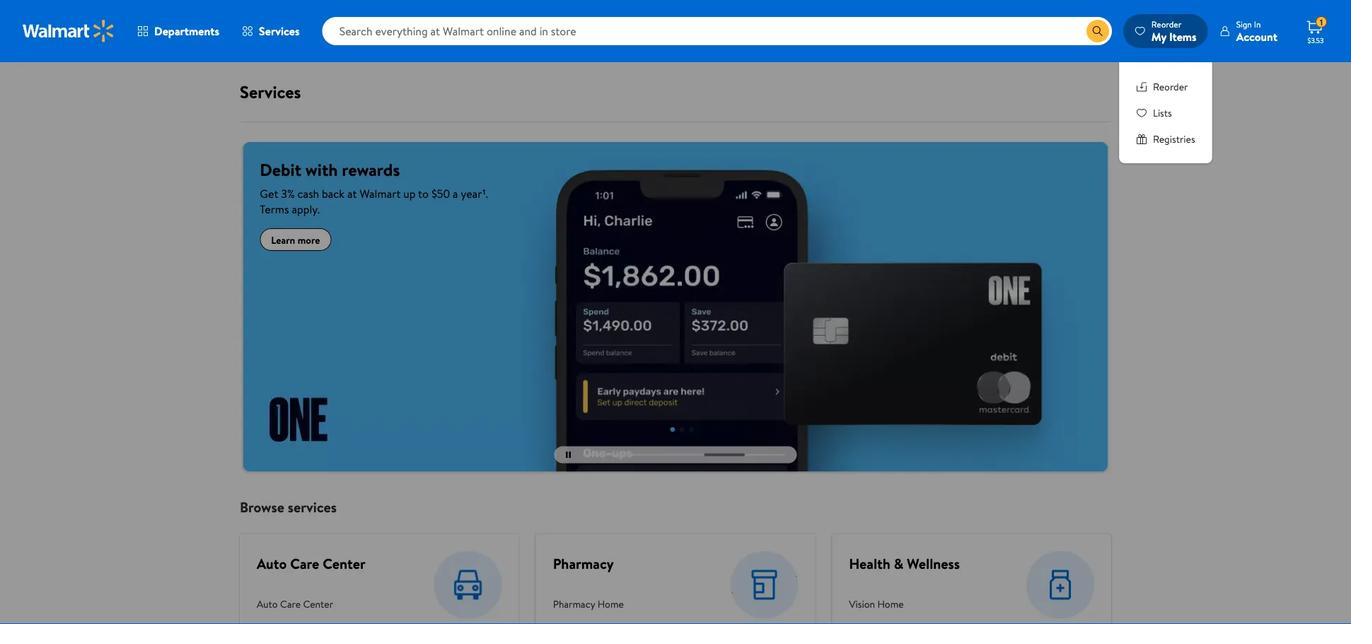 Task type: vqa. For each thing, say whether or not it's contained in the screenshot.
"Learn" related to For
no



Task type: describe. For each thing, give the bounding box(es) containing it.
reorder for reorder my items
[[1151, 18, 1181, 30]]

2 auto care center link from the top
[[257, 592, 367, 617]]

with
[[305, 158, 338, 181]]

1 vertical spatial services
[[240, 80, 301, 104]]

browse
[[240, 498, 284, 518]]

1 vertical spatial center
[[303, 598, 333, 612]]

vision home
[[849, 598, 904, 612]]

Walmart Site-Wide search field
[[322, 17, 1112, 45]]

walmart image
[[23, 20, 115, 42]]

learn more link
[[260, 228, 331, 251]]

1 auto from the top
[[257, 554, 287, 574]]

1
[[1320, 16, 1323, 28]]

search icon image
[[1092, 25, 1103, 37]]

registries
[[1153, 132, 1195, 146]]

my
[[1151, 29, 1166, 44]]

in
[[1254, 18, 1261, 30]]

home for pharmacy
[[598, 598, 624, 612]]

debit with rewards get 3% cash back at walmart up to $50 a year¹. terms apply.
[[260, 158, 488, 217]]

2 auto from the top
[[257, 598, 278, 612]]

back
[[322, 186, 345, 202]]

departments
[[154, 23, 219, 39]]

rewards
[[342, 158, 400, 181]]

learn more
[[271, 233, 320, 247]]

to
[[418, 186, 429, 202]]

$50
[[431, 186, 450, 202]]

services
[[288, 498, 337, 518]]

debit
[[260, 158, 301, 181]]

health & wellness link
[[849, 554, 960, 574]]

1 vertical spatial care
[[280, 598, 301, 612]]

at
[[347, 186, 357, 202]]

1 auto care center link from the top
[[257, 554, 365, 574]]

more
[[298, 233, 320, 247]]

$3.53
[[1308, 35, 1324, 45]]

pharmacy link
[[553, 554, 614, 574]]

lists link
[[1136, 105, 1195, 120]]

learn
[[271, 233, 295, 247]]

services button
[[231, 14, 311, 48]]

2 auto care center from the top
[[257, 598, 333, 612]]

3%
[[281, 186, 295, 202]]

vision home link
[[849, 592, 966, 617]]

pharmacy home link
[[553, 592, 699, 617]]

get
[[260, 186, 278, 202]]

sign
[[1236, 18, 1252, 30]]

cash
[[298, 186, 319, 202]]

home for health & wellness
[[877, 598, 904, 612]]

browse services
[[240, 498, 337, 518]]

reorder link
[[1136, 79, 1195, 94]]



Task type: locate. For each thing, give the bounding box(es) containing it.
1 vertical spatial pharmacy
[[553, 598, 595, 612]]

home
[[598, 598, 624, 612], [877, 598, 904, 612]]

reorder for reorder
[[1153, 80, 1188, 93]]

0 vertical spatial auto
[[257, 554, 287, 574]]

0 vertical spatial auto care center
[[257, 554, 365, 574]]

reorder inside reorder my items
[[1151, 18, 1181, 30]]

reorder my items
[[1151, 18, 1197, 44]]

reorder
[[1151, 18, 1181, 30], [1153, 80, 1188, 93]]

0 vertical spatial pharmacy
[[553, 554, 614, 574]]

departments button
[[126, 14, 231, 48]]

pharmacy up pharmacy home
[[553, 554, 614, 574]]

home down pharmacy link
[[598, 598, 624, 612]]

walmart
[[360, 186, 401, 202]]

center
[[323, 554, 365, 574], [303, 598, 333, 612]]

year¹.
[[461, 186, 488, 202]]

reorder up lists link
[[1153, 80, 1188, 93]]

2 home from the left
[[877, 598, 904, 612]]

carousel controls navigation
[[554, 447, 797, 464]]

pharmacy home
[[553, 598, 624, 612]]

&
[[894, 554, 903, 574]]

home right vision
[[877, 598, 904, 612]]

up
[[403, 186, 416, 202]]

registries link
[[1136, 132, 1195, 146]]

lists
[[1153, 106, 1172, 120]]

1 pharmacy from the top
[[553, 554, 614, 574]]

reorder up reorder link at the right top of page
[[1151, 18, 1181, 30]]

2 pharmacy from the top
[[553, 598, 595, 612]]

0 vertical spatial auto care center link
[[257, 554, 365, 574]]

wellness
[[907, 554, 960, 574]]

pharmacy
[[553, 554, 614, 574], [553, 598, 595, 612]]

vision
[[849, 598, 875, 612]]

care
[[290, 554, 319, 574], [280, 598, 301, 612]]

1 home from the left
[[598, 598, 624, 612]]

sign in account
[[1236, 18, 1277, 44]]

health
[[849, 554, 890, 574]]

services inside popup button
[[259, 23, 300, 39]]

1 horizontal spatial home
[[877, 598, 904, 612]]

services
[[259, 23, 300, 39], [240, 80, 301, 104]]

reorder inside reorder link
[[1153, 80, 1188, 93]]

Search search field
[[322, 17, 1112, 45]]

0 vertical spatial services
[[259, 23, 300, 39]]

1 auto care center from the top
[[257, 554, 365, 574]]

0 horizontal spatial home
[[598, 598, 624, 612]]

1 vertical spatial auto
[[257, 598, 278, 612]]

0 vertical spatial center
[[323, 554, 365, 574]]

home inside vision home link
[[877, 598, 904, 612]]

home inside pharmacy home link
[[598, 598, 624, 612]]

auto
[[257, 554, 287, 574], [257, 598, 278, 612]]

apply.
[[292, 202, 320, 217]]

0 vertical spatial care
[[290, 554, 319, 574]]

pharmacy for pharmacy home
[[553, 598, 595, 612]]

pharmacy for pharmacy
[[553, 554, 614, 574]]

a
[[453, 186, 458, 202]]

auto care center
[[257, 554, 365, 574], [257, 598, 333, 612]]

1 vertical spatial reorder
[[1153, 80, 1188, 93]]

1 vertical spatial auto care center
[[257, 598, 333, 612]]

items
[[1169, 29, 1197, 44]]

1 vertical spatial auto care center link
[[257, 592, 367, 617]]

0 vertical spatial reorder
[[1151, 18, 1181, 30]]

auto care center link
[[257, 554, 365, 574], [257, 592, 367, 617]]

account
[[1236, 29, 1277, 44]]

pause image
[[566, 452, 571, 459]]

pharmacy down pharmacy link
[[553, 598, 595, 612]]

health & wellness
[[849, 554, 960, 574]]

terms
[[260, 202, 289, 217]]



